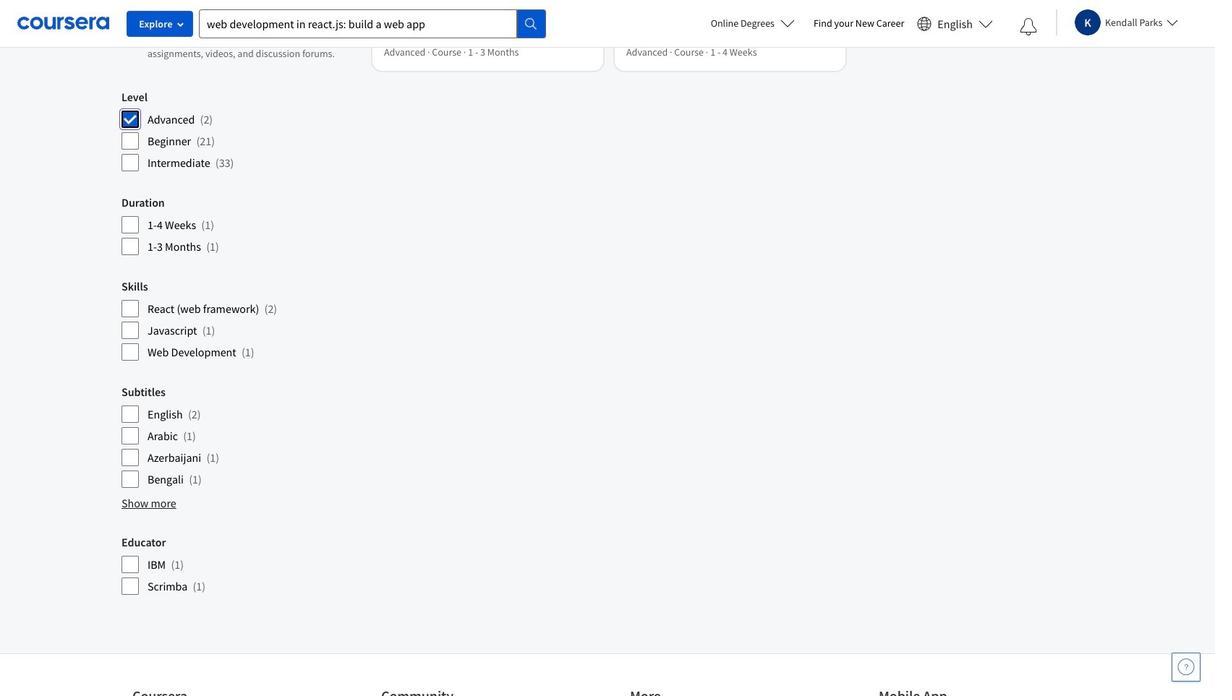 Task type: describe. For each thing, give the bounding box(es) containing it.
coursera image
[[17, 12, 109, 35]]

3 group from the top
[[122, 195, 358, 256]]

6 group from the top
[[122, 535, 358, 596]]

5 group from the top
[[122, 385, 358, 489]]

1 group from the top
[[122, 0, 358, 67]]



Task type: locate. For each thing, give the bounding box(es) containing it.
group
[[122, 0, 358, 67], [122, 90, 358, 172], [122, 195, 358, 256], [122, 279, 358, 362], [122, 385, 358, 489], [122, 535, 358, 596]]

None search field
[[199, 9, 546, 38]]

What do you want to learn? text field
[[199, 9, 517, 38]]

help center image
[[1178, 659, 1195, 676]]

4 group from the top
[[122, 279, 358, 362]]

2 group from the top
[[122, 90, 358, 172]]



Task type: vqa. For each thing, say whether or not it's contained in the screenshot.
Coursera image
yes



